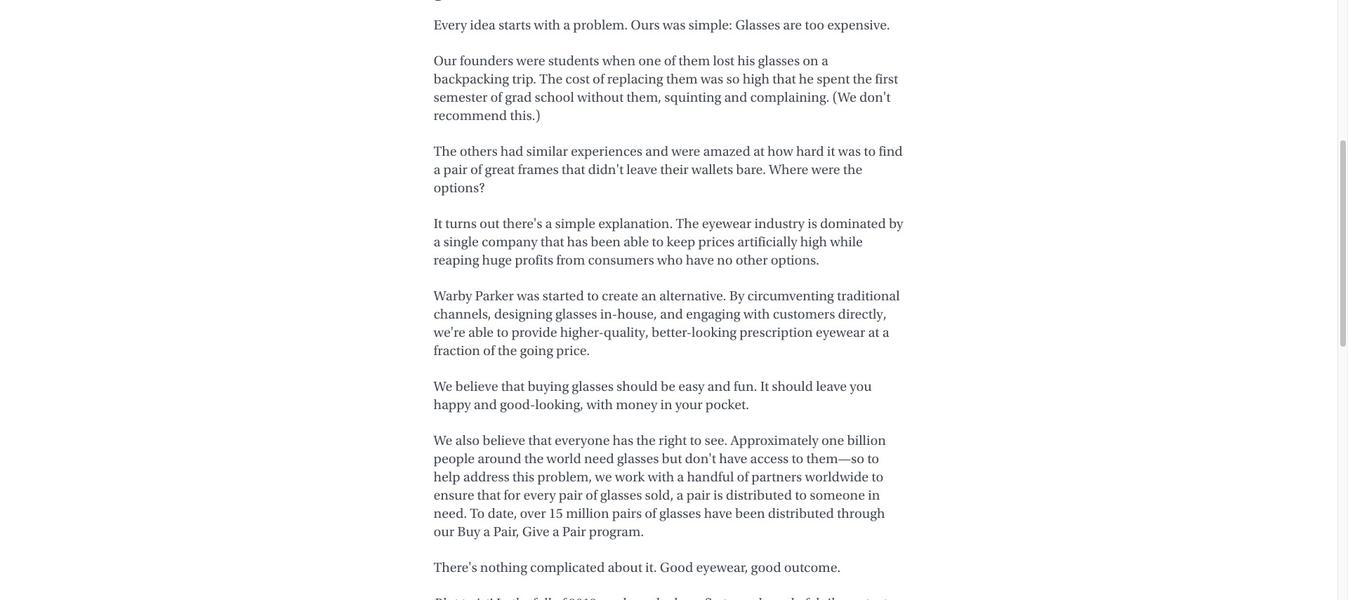 Task type: describe. For each thing, give the bounding box(es) containing it.
semester
[[434, 89, 488, 105]]

are
[[784, 17, 802, 33]]

that inside it turns out there's a simple explanation. the eyewear industry is dominated by a single company that has been able to keep prices artificially high while reaping huge profits from consumers who have no other options.
[[541, 234, 564, 250]]

replacing
[[608, 71, 664, 87]]

ours
[[631, 17, 660, 33]]

was inside our founders were students when one of them lost his glasses on a backpacking trip. the cost of replacing them was so high that he spent the first semester of grad school without them, squinting and complaining. (we don't recommend this.)
[[701, 71, 724, 87]]

people
[[434, 451, 475, 467]]

we
[[595, 469, 612, 485]]

and inside the others had similar experiences and were amazed at how hard it was to find a pair of great frames that didn't leave their wallets bare. where were the options?
[[646, 143, 669, 159]]

company
[[482, 234, 538, 250]]

an
[[642, 288, 657, 304]]

a left single
[[434, 234, 441, 250]]

don't inside we also believe that everyone has the right to see. approximately one billion people around the world need glasses but don't have access to them—so to help address this problem, we work with a handful of partners worldwide to ensure that for every pair of glasses sold, a pair is distributed to someone in need. to date, over 15 million pairs of glasses have been distributed through our buy a pair, give a pair program.
[[685, 451, 717, 467]]

have inside it turns out there's a simple explanation. the eyewear industry is dominated by a single company that has been able to keep prices artificially high while reaping huge profits from consumers who have no other options.
[[686, 252, 714, 268]]

address
[[463, 469, 510, 485]]

channels,
[[434, 306, 491, 322]]

pair inside the others had similar experiences and were amazed at how hard it was to find a pair of great frames that didn't leave their wallets bare. where were the options?
[[444, 162, 468, 178]]

good
[[751, 560, 782, 576]]

from
[[557, 252, 585, 268]]

in inside we also believe that everyone has the right to see. approximately one billion people around the world need glasses but don't have access to them—so to help address this problem, we work with a handful of partners worldwide to ensure that for every pair of glasses sold, a pair is distributed to someone in need. to date, over 15 million pairs of glasses have been distributed through our buy a pair, give a pair program.
[[868, 488, 881, 504]]

amazed
[[704, 143, 751, 159]]

options.
[[771, 252, 820, 268]]

we also believe that everyone has the right to see. approximately one billion people around the world need glasses but don't have access to them—so to help address this problem, we work with a handful of partners worldwide to ensure that for every pair of glasses sold, a pair is distributed to someone in need. to date, over 15 million pairs of glasses have been distributed through our buy a pair, give a pair program.
[[434, 433, 887, 540]]

great
[[485, 162, 515, 178]]

the inside it turns out there's a simple explanation. the eyewear industry is dominated by a single company that has been able to keep prices artificially high while reaping huge profits from consumers who have no other options.
[[676, 216, 699, 232]]

on
[[803, 53, 819, 69]]

believe inside we also believe that everyone has the right to see. approximately one billion people around the world need glasses but don't have access to them—so to help address this problem, we work with a handful of partners worldwide to ensure that for every pair of glasses sold, a pair is distributed to someone in need. to date, over 15 million pairs of glasses have been distributed through our buy a pair, give a pair program.
[[483, 433, 526, 449]]

problem,
[[538, 469, 592, 485]]

of down every idea starts with a problem. ours was simple: glasses are too expensive.
[[664, 53, 676, 69]]

was inside the others had similar experiences and were amazed at how hard it was to find a pair of great frames that didn't leave their wallets bare. where were the options?
[[839, 143, 861, 159]]

there's
[[434, 560, 478, 576]]

where
[[769, 162, 809, 178]]

reaping
[[434, 252, 479, 268]]

with inside warby parker was started to create an alternative. by circumventing traditional channels, designing glasses in-house, and engaging with customers directly, we're able to provide higher-quality, better-looking prescription eyewear at a fraction of the going price.
[[744, 306, 770, 322]]

don't inside our founders were students when one of them lost his glasses on a backpacking trip. the cost of replacing them was so high that he spent the first semester of grad school without them, squinting and complaining. (we don't recommend this.)
[[860, 89, 891, 105]]

a down 15
[[553, 524, 560, 540]]

the inside the others had similar experiences and were amazed at how hard it was to find a pair of great frames that didn't leave their wallets bare. where were the options?
[[434, 143, 457, 159]]

spent
[[817, 71, 850, 87]]

of inside warby parker was started to create an alternative. by circumventing traditional channels, designing glasses in-house, and engaging with customers directly, we're able to provide higher-quality, better-looking prescription eyewear at a fraction of the going price.
[[483, 343, 495, 359]]

alternative.
[[660, 288, 727, 304]]

when
[[603, 53, 636, 69]]

every
[[434, 17, 467, 33]]

0 vertical spatial distributed
[[726, 488, 793, 504]]

higher-
[[560, 325, 604, 341]]

and inside warby parker was started to create an alternative. by circumventing traditional channels, designing glasses in-house, and engaging with customers directly, we're able to provide higher-quality, better-looking prescription eyewear at a fraction of the going price.
[[660, 306, 684, 322]]

your
[[676, 397, 703, 413]]

a left the problem.
[[564, 17, 571, 33]]

money
[[616, 397, 658, 413]]

lost
[[713, 53, 735, 69]]

it
[[827, 143, 836, 159]]

ensure
[[434, 488, 475, 504]]

of inside the others had similar experiences and were amazed at how hard it was to find a pair of great frames that didn't leave their wallets bare. where were the options?
[[471, 162, 482, 178]]

cost
[[566, 71, 590, 87]]

buy
[[458, 524, 481, 540]]

fraction
[[434, 343, 480, 359]]

keep
[[667, 234, 696, 250]]

the up the this in the left of the page
[[525, 451, 544, 467]]

right
[[659, 433, 687, 449]]

eyewear,
[[697, 560, 749, 576]]

eyewear inside it turns out there's a simple explanation. the eyewear industry is dominated by a single company that has been able to keep prices artificially high while reaping huge profits from consumers who have no other options.
[[702, 216, 752, 232]]

and up pocket.
[[708, 379, 731, 395]]

warby parker was started to create an alternative. by circumventing traditional channels, designing glasses in-house, and engaging with customers directly, we're able to provide higher-quality, better-looking prescription eyewear at a fraction of the going price.
[[434, 288, 900, 359]]

was inside warby parker was started to create an alternative. by circumventing traditional channels, designing glasses in-house, and engaging with customers directly, we're able to provide higher-quality, better-looking prescription eyewear at a fraction of the going price.
[[517, 288, 540, 304]]

the others had similar experiences and were amazed at how hard it was to find a pair of great frames that didn't leave their wallets bare. where were the options?
[[434, 143, 903, 196]]

you
[[850, 379, 872, 395]]

at inside warby parker was started to create an alternative. by circumventing traditional channels, designing glasses in-house, and engaging with customers directly, we're able to provide higher-quality, better-looking prescription eyewear at a fraction of the going price.
[[869, 325, 880, 341]]

it inside it turns out there's a simple explanation. the eyewear industry is dominated by a single company that has been able to keep prices artificially high while reaping huge profits from consumers who have no other options.
[[434, 216, 443, 232]]

our founders were students when one of them lost his glasses on a backpacking trip. the cost of replacing them was so high that he spent the first semester of grad school without them, squinting and complaining. (we don't recommend this.)
[[434, 53, 899, 124]]

didn't
[[588, 162, 624, 178]]

them—so
[[807, 451, 865, 467]]

handful
[[687, 469, 734, 485]]

every idea starts with a problem. ours was simple: glasses are too expensive.
[[434, 17, 891, 33]]

find
[[879, 143, 903, 159]]

so
[[727, 71, 740, 87]]

and inside our founders were students when one of them lost his glasses on a backpacking trip. the cost of replacing them was so high that he spent the first semester of grad school without them, squinting and complaining. (we don't recommend this.)
[[725, 89, 748, 105]]

a right sold,
[[677, 488, 684, 504]]

15
[[549, 506, 563, 522]]

worldwide
[[805, 469, 869, 485]]

of up million
[[586, 488, 598, 504]]

buying
[[528, 379, 569, 395]]

this.)
[[510, 107, 541, 124]]

a right there's
[[546, 216, 553, 232]]

founders
[[460, 53, 514, 69]]

problem.
[[574, 17, 628, 33]]

about
[[608, 560, 643, 576]]

industry
[[755, 216, 805, 232]]

looking
[[692, 325, 737, 341]]

similar
[[527, 143, 568, 159]]

give
[[523, 524, 550, 540]]

started
[[543, 288, 584, 304]]

we believe that buying glasses should be easy and fun. it should leave you happy and good-looking, with money in your pocket.
[[434, 379, 872, 413]]

is inside it turns out there's a simple explanation. the eyewear industry is dominated by a single company that has been able to keep prices artificially high while reaping huge profits from consumers who have no other options.
[[808, 216, 818, 232]]

the inside our founders were students when one of them lost his glasses on a backpacking trip. the cost of replacing them was so high that he spent the first semester of grad school without them, squinting and complaining. (we don't recommend this.)
[[540, 71, 563, 87]]

see.
[[705, 433, 728, 449]]

nothing
[[480, 560, 528, 576]]

a inside warby parker was started to create an alternative. by circumventing traditional channels, designing glasses in-house, and engaging with customers directly, we're able to provide higher-quality, better-looking prescription eyewear at a fraction of the going price.
[[883, 325, 890, 341]]

glasses down sold,
[[660, 506, 702, 522]]

leave inside the others had similar experiences and were amazed at how hard it was to find a pair of great frames that didn't leave their wallets bare. where were the options?
[[627, 162, 658, 178]]

too
[[805, 17, 825, 33]]

profits
[[515, 252, 554, 268]]

work
[[615, 469, 645, 485]]

the left right
[[637, 433, 656, 449]]

pairs
[[612, 506, 642, 522]]

believe inside the we believe that buying glasses should be easy and fun. it should leave you happy and good-looking, with money in your pocket.
[[456, 379, 498, 395]]

this
[[513, 469, 535, 485]]

program.
[[589, 524, 644, 540]]

we for we also believe that everyone has the right to see. approximately one billion people around the world need glasses but don't have access to them—so to help address this problem, we work with a handful of partners worldwide to ensure that for every pair of glasses sold, a pair is distributed to someone in need. to date, over 15 million pairs of glasses have been distributed through our buy a pair, give a pair program.
[[434, 433, 453, 449]]

2 horizontal spatial pair
[[687, 488, 711, 504]]

their
[[661, 162, 689, 178]]

of down sold,
[[645, 506, 657, 522]]

dominated
[[821, 216, 886, 232]]

to inside it turns out there's a simple explanation. the eyewear industry is dominated by a single company that has been able to keep prices artificially high while reaping huge profits from consumers who have no other options.
[[652, 234, 664, 250]]

artificially
[[738, 234, 798, 250]]

how
[[768, 143, 794, 159]]



Task type: vqa. For each thing, say whether or not it's contained in the screenshot.
durability
no



Task type: locate. For each thing, give the bounding box(es) containing it.
the inside the others had similar experiences and were amazed at how hard it was to find a pair of great frames that didn't leave their wallets bare. where were the options?
[[844, 162, 863, 178]]

1 horizontal spatial high
[[801, 234, 828, 250]]

able down explanation.
[[624, 234, 649, 250]]

billion
[[848, 433, 887, 449]]

0 horizontal spatial don't
[[685, 451, 717, 467]]

backpacking
[[434, 71, 509, 87]]

1 vertical spatial is
[[714, 488, 723, 504]]

1 horizontal spatial in
[[868, 488, 881, 504]]

better-
[[652, 325, 692, 341]]

frames
[[518, 162, 559, 178]]

2 horizontal spatial were
[[812, 162, 841, 178]]

1 horizontal spatial pair
[[559, 488, 583, 504]]

0 horizontal spatial it
[[434, 216, 443, 232]]

1 horizontal spatial should
[[772, 379, 814, 395]]

were down it
[[812, 162, 841, 178]]

high down his
[[743, 71, 770, 87]]

pair up options?
[[444, 162, 468, 178]]

designing
[[494, 306, 553, 322]]

1 horizontal spatial one
[[822, 433, 845, 449]]

our
[[434, 524, 455, 540]]

1 vertical spatial has
[[613, 433, 634, 449]]

high inside our founders were students when one of them lost his glasses on a backpacking trip. the cost of replacing them was so high that he spent the first semester of grad school without them, squinting and complaining. (we don't recommend this.)
[[743, 71, 770, 87]]

0 vertical spatial is
[[808, 216, 818, 232]]

the up dominated
[[844, 162, 863, 178]]

and up better-
[[660, 306, 684, 322]]

should up money on the bottom left of the page
[[617, 379, 658, 395]]

believe up happy
[[456, 379, 498, 395]]

of up without
[[593, 71, 605, 87]]

0 horizontal spatial at
[[754, 143, 765, 159]]

that
[[773, 71, 796, 87], [562, 162, 586, 178], [541, 234, 564, 250], [501, 379, 525, 395], [528, 433, 552, 449], [477, 488, 501, 504]]

a right the 'buy'
[[484, 524, 491, 540]]

high inside it turns out there's a simple explanation. the eyewear industry is dominated by a single company that has been able to keep prices artificially high while reaping huge profits from consumers who have no other options.
[[801, 234, 828, 250]]

don't up handful
[[685, 451, 717, 467]]

0 horizontal spatial in
[[661, 397, 673, 413]]

1 vertical spatial one
[[822, 433, 845, 449]]

that down address
[[477, 488, 501, 504]]

have down prices
[[686, 252, 714, 268]]

was left so
[[701, 71, 724, 87]]

1 vertical spatial don't
[[685, 451, 717, 467]]

at
[[754, 143, 765, 159], [869, 325, 880, 341]]

the left others
[[434, 143, 457, 159]]

able inside it turns out there's a simple explanation. the eyewear industry is dominated by a single company that has been able to keep prices artificially high while reaping huge profits from consumers who have no other options.
[[624, 234, 649, 250]]

in inside the we believe that buying glasses should be easy and fun. it should leave you happy and good-looking, with money in your pocket.
[[661, 397, 673, 413]]

with inside we also believe that everyone has the right to see. approximately one billion people around the world need glasses but don't have access to them—so to help address this problem, we work with a handful of partners worldwide to ensure that for every pair of glasses sold, a pair is distributed to someone in need. to date, over 15 million pairs of glasses have been distributed through our buy a pair, give a pair program.
[[648, 469, 675, 485]]

0 horizontal spatial has
[[567, 234, 588, 250]]

the
[[853, 71, 873, 87], [844, 162, 863, 178], [498, 343, 517, 359], [637, 433, 656, 449], [525, 451, 544, 467]]

pair,
[[493, 524, 520, 540]]

were inside our founders were students when one of them lost his glasses on a backpacking trip. the cost of replacing them was so high that he spent the first semester of grad school without them, squinting and complaining. (we don't recommend this.)
[[517, 53, 546, 69]]

at down the directly,
[[869, 325, 880, 341]]

1 vertical spatial able
[[469, 325, 494, 341]]

he
[[799, 71, 814, 87]]

looking,
[[536, 397, 584, 413]]

there's
[[503, 216, 543, 232]]

was up the designing
[[517, 288, 540, 304]]

that up profits on the left top
[[541, 234, 564, 250]]

2 should from the left
[[772, 379, 814, 395]]

0 vertical spatial high
[[743, 71, 770, 87]]

that up world
[[528, 433, 552, 449]]

1 vertical spatial leave
[[816, 379, 847, 395]]

million
[[566, 506, 610, 522]]

in
[[661, 397, 673, 413], [868, 488, 881, 504]]

the inside our founders were students when one of them lost his glasses on a backpacking trip. the cost of replacing them was so high that he spent the first semester of grad school without them, squinting and complaining. (we don't recommend this.)
[[853, 71, 873, 87]]

eyewear inside warby parker was started to create an alternative. by circumventing traditional channels, designing glasses in-house, and engaging with customers directly, we're able to provide higher-quality, better-looking prescription eyewear at a fraction of the going price.
[[816, 325, 866, 341]]

1 horizontal spatial were
[[672, 143, 701, 159]]

grad
[[505, 89, 532, 105]]

was
[[663, 17, 686, 33], [701, 71, 724, 87], [839, 143, 861, 159], [517, 288, 540, 304]]

single
[[444, 234, 479, 250]]

glasses up pairs
[[601, 488, 642, 504]]

it inside the we believe that buying glasses should be easy and fun. it should leave you happy and good-looking, with money in your pocket.
[[761, 379, 769, 395]]

1 we from the top
[[434, 379, 453, 395]]

warby
[[434, 288, 472, 304]]

consumers
[[588, 252, 655, 268]]

0 horizontal spatial were
[[517, 53, 546, 69]]

able down channels,
[[469, 325, 494, 341]]

we
[[434, 379, 453, 395], [434, 433, 453, 449]]

0 horizontal spatial one
[[639, 53, 661, 69]]

been inside it turns out there's a simple explanation. the eyewear industry is dominated by a single company that has been able to keep prices artificially high while reaping huge profits from consumers who have no other options.
[[591, 234, 621, 250]]

1 vertical spatial at
[[869, 325, 880, 341]]

quality,
[[604, 325, 649, 341]]

0 vertical spatial the
[[540, 71, 563, 87]]

1 vertical spatial them
[[666, 71, 698, 87]]

world
[[547, 451, 582, 467]]

a down the directly,
[[883, 325, 890, 341]]

1 horizontal spatial is
[[808, 216, 818, 232]]

1 vertical spatial eyewear
[[816, 325, 866, 341]]

0 vertical spatial them
[[679, 53, 710, 69]]

glasses inside our founders were students when one of them lost his glasses on a backpacking trip. the cost of replacing them was so high that he spent the first semester of grad school without them, squinting and complaining. (we don't recommend this.)
[[758, 53, 800, 69]]

circumventing
[[748, 288, 835, 304]]

pair
[[563, 524, 586, 540]]

0 vertical spatial eyewear
[[702, 216, 752, 232]]

pair down the problem,
[[559, 488, 583, 504]]

options?
[[434, 180, 485, 196]]

1 horizontal spatial eyewear
[[816, 325, 866, 341]]

prices
[[699, 234, 735, 250]]

0 horizontal spatial high
[[743, 71, 770, 87]]

glasses inside warby parker was started to create an alternative. by circumventing traditional channels, designing glasses in-house, and engaging with customers directly, we're able to provide higher-quality, better-looking prescription eyewear at a fraction of the going price.
[[556, 306, 598, 322]]

0 horizontal spatial is
[[714, 488, 723, 504]]

first
[[875, 71, 899, 87]]

them
[[679, 53, 710, 69], [666, 71, 698, 87]]

have down handful
[[704, 506, 733, 522]]

1 vertical spatial it
[[761, 379, 769, 395]]

one inside we also believe that everyone has the right to see. approximately one billion people around the world need glasses but don't have access to them—so to help address this problem, we work with a handful of partners worldwide to ensure that for every pair of glasses sold, a pair is distributed to someone in need. to date, over 15 million pairs of glasses have been distributed through our buy a pair, give a pair program.
[[822, 433, 845, 449]]

0 horizontal spatial leave
[[627, 162, 658, 178]]

should right fun.
[[772, 379, 814, 395]]

were up the their
[[672, 143, 701, 159]]

2 horizontal spatial the
[[676, 216, 699, 232]]

it right fun.
[[761, 379, 769, 395]]

that inside the we believe that buying glasses should be easy and fun. it should leave you happy and good-looking, with money in your pocket.
[[501, 379, 525, 395]]

we up happy
[[434, 379, 453, 395]]

that down the similar
[[562, 162, 586, 178]]

date,
[[488, 506, 517, 522]]

by
[[730, 288, 745, 304]]

1 horizontal spatial leave
[[816, 379, 847, 395]]

one up them—so at the right
[[822, 433, 845, 449]]

is down handful
[[714, 488, 723, 504]]

should
[[617, 379, 658, 395], [772, 379, 814, 395]]

we for we believe that buying glasses should be easy and fun. it should leave you happy and good-looking, with money in your pocket.
[[434, 379, 453, 395]]

glasses
[[736, 17, 781, 33]]

0 vertical spatial have
[[686, 252, 714, 268]]

sold,
[[645, 488, 674, 504]]

1 horizontal spatial it
[[761, 379, 769, 395]]

1 vertical spatial distributed
[[768, 506, 835, 522]]

a down but
[[678, 469, 685, 485]]

in down be
[[661, 397, 673, 413]]

with inside the we believe that buying glasses should be easy and fun. it should leave you happy and good-looking, with money in your pocket.
[[587, 397, 613, 413]]

others
[[460, 143, 498, 159]]

glasses left the on
[[758, 53, 800, 69]]

with up prescription
[[744, 306, 770, 322]]

were up trip.
[[517, 53, 546, 69]]

glasses up work
[[617, 451, 659, 467]]

and
[[725, 89, 748, 105], [646, 143, 669, 159], [660, 306, 684, 322], [708, 379, 731, 395], [474, 397, 497, 413]]

0 vertical spatial we
[[434, 379, 453, 395]]

leave left the their
[[627, 162, 658, 178]]

happy
[[434, 397, 471, 413]]

has inside we also believe that everyone has the right to see. approximately one billion people around the world need glasses but don't have access to them—so to help address this problem, we work with a handful of partners worldwide to ensure that for every pair of glasses sold, a pair is distributed to someone in need. to date, over 15 million pairs of glasses have been distributed through our buy a pair, give a pair program.
[[613, 433, 634, 449]]

0 vertical spatial able
[[624, 234, 649, 250]]

of right fraction on the left bottom
[[483, 343, 495, 359]]

been inside we also believe that everyone has the right to see. approximately one billion people around the world need glasses but don't have access to them—so to help address this problem, we work with a handful of partners worldwide to ensure that for every pair of glasses sold, a pair is distributed to someone in need. to date, over 15 million pairs of glasses have been distributed through our buy a pair, give a pair program.
[[736, 506, 766, 522]]

1 vertical spatial in
[[868, 488, 881, 504]]

0 vertical spatial one
[[639, 53, 661, 69]]

every
[[524, 488, 556, 504]]

a right the on
[[822, 53, 829, 69]]

explanation.
[[599, 216, 673, 232]]

with left money on the bottom left of the page
[[587, 397, 613, 413]]

without
[[577, 89, 624, 105]]

a
[[564, 17, 571, 33], [822, 53, 829, 69], [434, 162, 441, 178], [546, 216, 553, 232], [434, 234, 441, 250], [883, 325, 890, 341], [678, 469, 685, 485], [677, 488, 684, 504], [484, 524, 491, 540], [553, 524, 560, 540]]

at up bare.
[[754, 143, 765, 159]]

simple
[[555, 216, 596, 232]]

parker
[[475, 288, 514, 304]]

believe up around
[[483, 433, 526, 449]]

1 vertical spatial believe
[[483, 433, 526, 449]]

0 horizontal spatial should
[[617, 379, 658, 395]]

0 vertical spatial been
[[591, 234, 621, 250]]

able
[[624, 234, 649, 250], [469, 325, 494, 341]]

the up keep
[[676, 216, 699, 232]]

1 vertical spatial we
[[434, 433, 453, 449]]

of down others
[[471, 162, 482, 178]]

is right industry
[[808, 216, 818, 232]]

there's nothing complicated about it. good eyewear, good outcome.
[[434, 560, 841, 576]]

other
[[736, 252, 768, 268]]

approximately
[[731, 433, 819, 449]]

pair down handful
[[687, 488, 711, 504]]

0 horizontal spatial pair
[[444, 162, 468, 178]]

going
[[520, 343, 554, 359]]

have
[[686, 252, 714, 268], [720, 451, 748, 467], [704, 506, 733, 522]]

been up consumers
[[591, 234, 621, 250]]

a inside the others had similar experiences and were amazed at how hard it was to find a pair of great frames that didn't leave their wallets bare. where were the options?
[[434, 162, 441, 178]]

easy
[[679, 379, 705, 395]]

2 we from the top
[[434, 433, 453, 449]]

0 horizontal spatial eyewear
[[702, 216, 752, 232]]

one inside our founders were students when one of them lost his glasses on a backpacking trip. the cost of replacing them was so high that he spent the first semester of grad school without them, squinting and complaining. (we don't recommend this.)
[[639, 53, 661, 69]]

0 vertical spatial at
[[754, 143, 765, 159]]

of left grad
[[491, 89, 502, 105]]

with right "starts"
[[534, 17, 561, 33]]

complaining.
[[751, 89, 830, 105]]

1 vertical spatial were
[[672, 143, 701, 159]]

leave inside the we believe that buying glasses should be easy and fun. it should leave you happy and good-looking, with money in your pocket.
[[816, 379, 847, 395]]

it turns out there's a simple explanation. the eyewear industry is dominated by a single company that has been able to keep prices artificially high while reaping huge profits from consumers who have no other options.
[[434, 216, 904, 268]]

is inside we also believe that everyone has the right to see. approximately one billion people around the world need glasses but don't have access to them—so to help address this problem, we work with a handful of partners worldwide to ensure that for every pair of glasses sold, a pair is distributed to someone in need. to date, over 15 million pairs of glasses have been distributed through our buy a pair, give a pair program.
[[714, 488, 723, 504]]

a inside our founders were students when one of them lost his glasses on a backpacking trip. the cost of replacing them was so high that he spent the first semester of grad school without them, squinting and complaining. (we don't recommend this.)
[[822, 53, 829, 69]]

0 horizontal spatial able
[[469, 325, 494, 341]]

1 horizontal spatial been
[[736, 506, 766, 522]]

complicated
[[530, 560, 605, 576]]

1 horizontal spatial has
[[613, 433, 634, 449]]

them left lost
[[679, 53, 710, 69]]

a up options?
[[434, 162, 441, 178]]

distributed down someone
[[768, 506, 835, 522]]

distributed down the partners
[[726, 488, 793, 504]]

everyone
[[555, 433, 610, 449]]

1 should from the left
[[617, 379, 658, 395]]

don't down first
[[860, 89, 891, 105]]

0 vertical spatial in
[[661, 397, 673, 413]]

at inside the others had similar experiences and were amazed at how hard it was to find a pair of great frames that didn't leave their wallets bare. where were the options?
[[754, 143, 765, 159]]

and up the their
[[646, 143, 669, 159]]

the up school
[[540, 71, 563, 87]]

0 vertical spatial believe
[[456, 379, 498, 395]]

with up sold,
[[648, 469, 675, 485]]

been down the partners
[[736, 506, 766, 522]]

0 vertical spatial were
[[517, 53, 546, 69]]

1 vertical spatial the
[[434, 143, 457, 159]]

be
[[661, 379, 676, 395]]

1 vertical spatial high
[[801, 234, 828, 250]]

traditional
[[837, 288, 900, 304]]

to inside the others had similar experiences and were amazed at how hard it was to find a pair of great frames that didn't leave their wallets bare. where were the options?
[[864, 143, 876, 159]]

someone
[[810, 488, 866, 504]]

who
[[657, 252, 683, 268]]

the
[[540, 71, 563, 87], [434, 143, 457, 159], [676, 216, 699, 232]]

we up people
[[434, 433, 453, 449]]

we inside the we believe that buying glasses should be easy and fun. it should leave you happy and good-looking, with money in your pocket.
[[434, 379, 453, 395]]

for
[[504, 488, 521, 504]]

0 vertical spatial has
[[567, 234, 588, 250]]

0 vertical spatial it
[[434, 216, 443, 232]]

and left good-
[[474, 397, 497, 413]]

1 vertical spatial have
[[720, 451, 748, 467]]

eyewear up prices
[[702, 216, 752, 232]]

the inside warby parker was started to create an alternative. by circumventing traditional channels, designing glasses in-house, and engaging with customers directly, we're able to provide higher-quality, better-looking prescription eyewear at a fraction of the going price.
[[498, 343, 517, 359]]

through
[[838, 506, 886, 522]]

0 horizontal spatial the
[[434, 143, 457, 159]]

one up replacing
[[639, 53, 661, 69]]

has up the need
[[613, 433, 634, 449]]

0 vertical spatial don't
[[860, 89, 891, 105]]

them,
[[627, 89, 662, 105]]

that up complaining.
[[773, 71, 796, 87]]

was right it
[[839, 143, 861, 159]]

able inside warby parker was started to create an alternative. by circumventing traditional channels, designing glasses in-house, and engaging with customers directly, we're able to provide higher-quality, better-looking prescription eyewear at a fraction of the going price.
[[469, 325, 494, 341]]

0 horizontal spatial been
[[591, 234, 621, 250]]

recommend
[[434, 107, 507, 124]]

the left going
[[498, 343, 517, 359]]

wallets
[[692, 162, 734, 178]]

had
[[501, 143, 524, 159]]

the left first
[[853, 71, 873, 87]]

idea
[[470, 17, 496, 33]]

that inside the others had similar experiences and were amazed at how hard it was to find a pair of great frames that didn't leave their wallets bare. where were the options?
[[562, 162, 586, 178]]

1 horizontal spatial the
[[540, 71, 563, 87]]

0 vertical spatial leave
[[627, 162, 658, 178]]

was right ours
[[663, 17, 686, 33]]

that inside our founders were students when one of them lost his glasses on a backpacking trip. the cost of replacing them was so high that he spent the first semester of grad school without them, squinting and complaining. (we don't recommend this.)
[[773, 71, 796, 87]]

2 vertical spatial were
[[812, 162, 841, 178]]

that up good-
[[501, 379, 525, 395]]

glasses inside the we believe that buying glasses should be easy and fun. it should leave you happy and good-looking, with money in your pocket.
[[572, 379, 614, 395]]

them up squinting
[[666, 71, 698, 87]]

we're
[[434, 325, 466, 341]]

has down simple
[[567, 234, 588, 250]]

in-
[[600, 306, 618, 322]]

has inside it turns out there's a simple explanation. the eyewear industry is dominated by a single company that has been able to keep prices artificially high while reaping huge profits from consumers who have no other options.
[[567, 234, 588, 250]]

believe
[[456, 379, 498, 395], [483, 433, 526, 449]]

and down so
[[725, 89, 748, 105]]

2 vertical spatial have
[[704, 506, 733, 522]]

glasses up looking,
[[572, 379, 614, 395]]

it left turns
[[434, 216, 443, 232]]

eyewear down the directly,
[[816, 325, 866, 341]]

1 vertical spatial been
[[736, 506, 766, 522]]

in up through
[[868, 488, 881, 504]]

one
[[639, 53, 661, 69], [822, 433, 845, 449]]

have down see.
[[720, 451, 748, 467]]

1 horizontal spatial at
[[869, 325, 880, 341]]

1 horizontal spatial don't
[[860, 89, 891, 105]]

expensive.
[[828, 17, 891, 33]]

of right handful
[[737, 469, 749, 485]]

glasses up higher- at the left of page
[[556, 306, 598, 322]]

high up 'options.'
[[801, 234, 828, 250]]

simple:
[[689, 17, 733, 33]]

to
[[864, 143, 876, 159], [652, 234, 664, 250], [587, 288, 599, 304], [497, 325, 509, 341], [690, 433, 702, 449], [792, 451, 804, 467], [868, 451, 880, 467], [872, 469, 884, 485], [795, 488, 807, 504]]

leave left 'you'
[[816, 379, 847, 395]]

1 horizontal spatial able
[[624, 234, 649, 250]]

no
[[717, 252, 733, 268]]

2 vertical spatial the
[[676, 216, 699, 232]]

we inside we also believe that everyone has the right to see. approximately one billion people around the world need glasses but don't have access to them—so to help address this problem, we work with a handful of partners worldwide to ensure that for every pair of glasses sold, a pair is distributed to someone in need. to date, over 15 million pairs of glasses have been distributed through our buy a pair, give a pair program.
[[434, 433, 453, 449]]

good-
[[500, 397, 536, 413]]

while
[[831, 234, 863, 250]]



